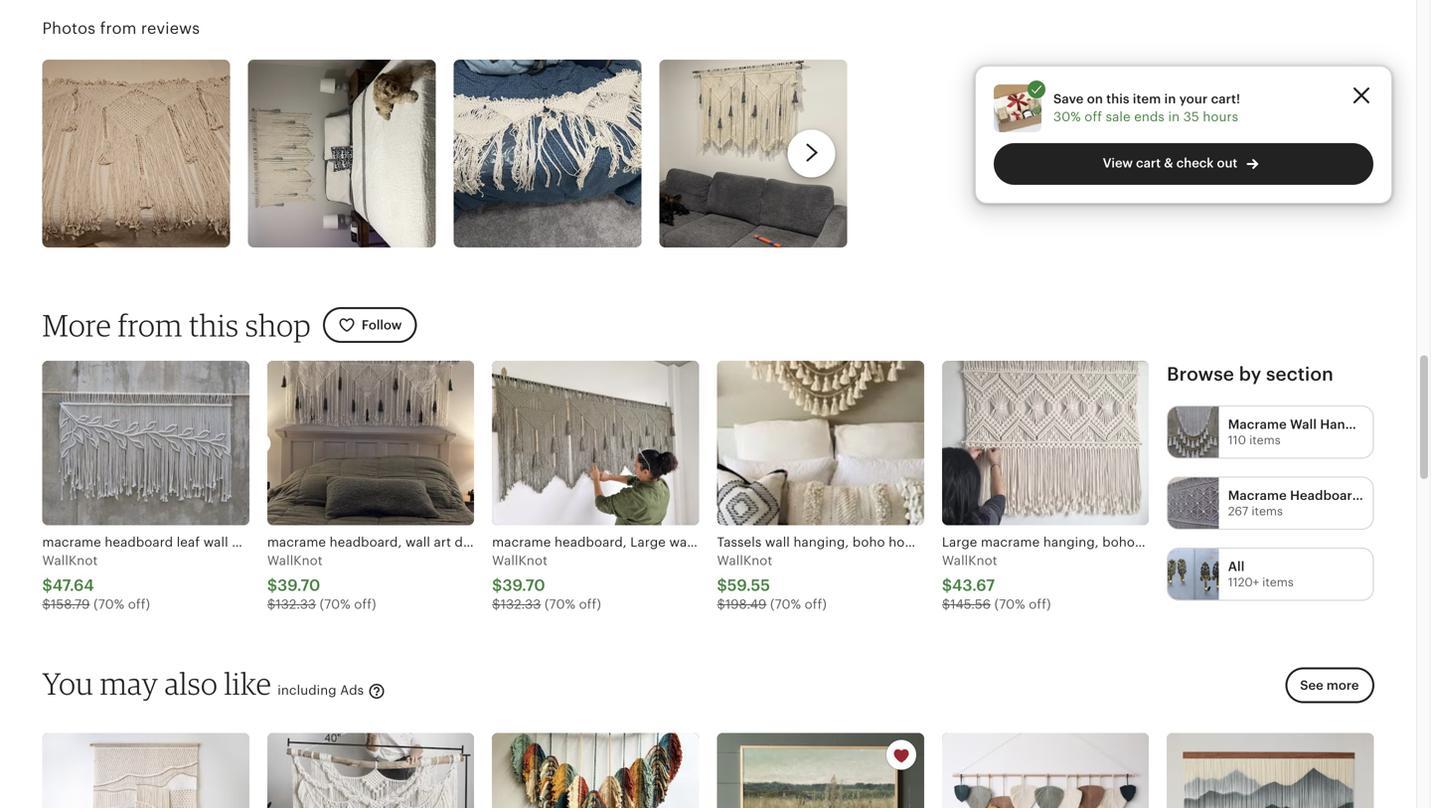 Task type: vqa. For each thing, say whether or not it's contained in the screenshot.
topmost THE TO
no



Task type: locate. For each thing, give the bounding box(es) containing it.
2 off) from the left
[[354, 597, 376, 612]]

wallknot $ 39.70 $ 132.33 (70% off)
[[267, 553, 376, 612], [492, 553, 601, 612]]

(70% inside wallknot $ 59.55 $ 198.49 (70% off)
[[770, 597, 801, 612]]

this up sale
[[1106, 91, 1130, 106]]

from
[[100, 19, 137, 37], [118, 307, 183, 343]]

including
[[278, 683, 337, 698]]

2 39.70 from the left
[[502, 577, 545, 594]]

macrame headboards 267 items
[[1228, 488, 1367, 518]]

(70% inside large macrame hanging, boho living room decor, tapestry wallknot $ 43.67 $ 145.56 (70% off)
[[995, 597, 1025, 612]]

wallknot
[[42, 553, 98, 568], [267, 553, 323, 568], [492, 553, 548, 568], [717, 553, 773, 568], [942, 553, 998, 568]]

1 wallknot $ 39.70 $ 132.33 (70% off) from the left
[[267, 553, 376, 612]]

out
[[1217, 156, 1238, 170]]

macrame wall hanging large colorful, master bedroom wall decor over the bed, boho decor over the bed macrame, green, sand, emerald green image
[[942, 733, 1149, 808]]

(70% for macrame headboard, wall art decoration, large wall hanging, bohemian home decor tapestry image
[[320, 597, 351, 612]]

1 horizontal spatial wallknot $ 39.70 $ 132.33 (70% off)
[[492, 553, 601, 612]]

wallknot inside large macrame hanging, boho living room decor, tapestry wallknot $ 43.67 $ 145.56 (70% off)
[[942, 553, 998, 568]]

0 horizontal spatial this
[[189, 307, 239, 343]]

boho
[[1103, 535, 1135, 550]]

sale
[[1106, 109, 1131, 124]]

4 wallknot from the left
[[717, 553, 773, 568]]

hangings
[[1320, 417, 1380, 432]]

macrame headboard, large wall hanging. wall art decoration, boho home decor tapestry image
[[492, 361, 699, 525]]

(70%
[[94, 597, 124, 612], [320, 597, 351, 612], [545, 597, 576, 612], [770, 597, 801, 612], [995, 597, 1025, 612]]

5 off) from the left
[[1029, 597, 1051, 612]]

2 vertical spatial items
[[1262, 576, 1294, 589]]

wallknot $ 39.70 $ 132.33 (70% off) for macrame headboard, wall art decoration, large wall hanging, bohemian home decor tapestry image
[[267, 553, 376, 612]]

macrame
[[1228, 417, 1287, 432], [1228, 488, 1287, 503]]

(70% inside wallknot $ 47.64 $ 158.79 (70% off)
[[94, 597, 124, 612]]

items right 1120+
[[1262, 576, 1294, 589]]

39.70 for macrame headboard, large wall hanging. wall art decoration, boho home decor tapestry image
[[502, 577, 545, 594]]

0 vertical spatial macrame
[[1228, 417, 1287, 432]]

132.33 for macrame headboard, large wall hanging. wall art decoration, boho home decor tapestry image
[[501, 597, 541, 612]]

from right photos
[[100, 19, 137, 37]]

3 (70% from the left
[[545, 597, 576, 612]]

macrame headboard leaf wall hanging, over bed art, living room wall decor image
[[42, 361, 249, 525]]

in
[[1165, 91, 1176, 106], [1168, 109, 1180, 124]]

save on this item in your cart! 30% off sale ends in 35 hours
[[1054, 91, 1241, 124]]

0 horizontal spatial 132.33
[[276, 597, 316, 612]]

off) inside wallknot $ 59.55 $ 198.49 (70% off)
[[805, 597, 827, 612]]

all
[[1228, 559, 1245, 574]]

macrame inside macrame wall hangings 110 items
[[1228, 417, 1287, 432]]

wallknot $ 39.70 $ 132.33 (70% off) for macrame headboard, large wall hanging. wall art decoration, boho home decor tapestry image
[[492, 553, 601, 612]]

59.55
[[727, 577, 770, 594]]

1 39.70 from the left
[[277, 577, 320, 594]]

3 wallknot from the left
[[492, 553, 548, 568]]

rustic handmade leaves hanging on the wall, macrame feather wall hanging, gift for mom, home decoration, nursery decoration, macrame wall image
[[492, 733, 699, 808]]

wall
[[1290, 417, 1317, 432]]

items right the 267
[[1252, 505, 1283, 518]]

1 macrame from the top
[[1228, 417, 1287, 432]]

macrame up 110
[[1228, 417, 1287, 432]]

off) for tassels wall hanging, boho home decoration, macrame wall art, living room style image
[[805, 597, 827, 612]]

1 vertical spatial this
[[189, 307, 239, 343]]

2 132.33 from the left
[[501, 597, 541, 612]]

off) inside large macrame hanging, boho living room decor, tapestry wallknot $ 43.67 $ 145.56 (70% off)
[[1029, 597, 1051, 612]]

off) for macrame headboard, wall art decoration, large wall hanging, bohemian home decor tapestry image
[[354, 597, 376, 612]]

headboards
[[1290, 488, 1367, 503]]

0 horizontal spatial wallknot $ 39.70 $ 132.33 (70% off)
[[267, 553, 376, 612]]

reviews
[[141, 19, 200, 37]]

2 macrame from the top
[[1228, 488, 1287, 503]]

photos from reviews
[[42, 19, 200, 37]]

wallknot $ 59.55 $ 198.49 (70% off)
[[717, 553, 827, 612]]

room
[[1176, 535, 1210, 550]]

this inside save on this item in your cart! 30% off sale ends in 35 hours
[[1106, 91, 1130, 106]]

this
[[1106, 91, 1130, 106], [189, 307, 239, 343]]

0 vertical spatial this
[[1106, 91, 1130, 106]]

hours
[[1203, 109, 1239, 124]]

5 (70% from the left
[[995, 597, 1025, 612]]

wallknot inside wallknot $ 59.55 $ 198.49 (70% off)
[[717, 553, 773, 568]]

this left 'shop'
[[189, 307, 239, 343]]

all 1120+ items
[[1228, 559, 1294, 589]]

1 132.33 from the left
[[276, 597, 316, 612]]

view
[[1103, 156, 1133, 170]]

1 vertical spatial macrame
[[1228, 488, 1287, 503]]

see more button
[[1285, 667, 1374, 703]]

view cart & check out
[[1103, 156, 1238, 170]]

2 wallknot $ 39.70 $ 132.33 (70% off) from the left
[[492, 553, 601, 612]]

in left '35'
[[1168, 109, 1180, 124]]

on
[[1087, 91, 1103, 106]]

check
[[1177, 156, 1214, 170]]

0 vertical spatial in
[[1165, 91, 1176, 106]]

0 vertical spatial items
[[1249, 433, 1281, 447]]

wallknot inside wallknot $ 47.64 $ 158.79 (70% off)
[[42, 553, 98, 568]]

items right 110
[[1249, 433, 1281, 447]]

macrame for macrame wall hangings
[[1228, 417, 1287, 432]]

you
[[42, 665, 94, 702]]

items inside "macrame headboards 267 items"
[[1252, 505, 1283, 518]]

off) inside wallknot $ 47.64 $ 158.79 (70% off)
[[128, 597, 150, 612]]

132.33
[[276, 597, 316, 612], [501, 597, 541, 612]]

2 wallknot from the left
[[267, 553, 323, 568]]

driftwood large macrame wall hanging, bohemian decoration, over the bed tapestry decor, macrame mural, housewarming gift, headboard image
[[267, 733, 474, 808]]

see more link
[[1279, 667, 1374, 715]]

39.70
[[277, 577, 320, 594], [502, 577, 545, 594]]

in right "item"
[[1165, 91, 1176, 106]]

5 wallknot from the left
[[942, 553, 998, 568]]

1 horizontal spatial this
[[1106, 91, 1130, 106]]

macrame inside "macrame headboards 267 items"
[[1228, 488, 1287, 503]]

1 (70% from the left
[[94, 597, 124, 612]]

from right more
[[118, 307, 183, 343]]

4 off) from the left
[[805, 597, 827, 612]]

1 horizontal spatial 39.70
[[502, 577, 545, 594]]

items
[[1249, 433, 1281, 447], [1252, 505, 1283, 518], [1262, 576, 1294, 589]]

0 horizontal spatial 39.70
[[277, 577, 320, 594]]

follow
[[362, 318, 402, 332]]

3 off) from the left
[[579, 597, 601, 612]]

1120+
[[1228, 576, 1259, 589]]

4 (70% from the left
[[770, 597, 801, 612]]

1 horizontal spatial 132.33
[[501, 597, 541, 612]]

47.64
[[52, 577, 94, 594]]

(70% for macrame headboard, large wall hanging. wall art decoration, boho home decor tapestry image
[[545, 597, 576, 612]]

110
[[1228, 433, 1246, 447]]

$
[[42, 577, 52, 594], [267, 577, 277, 594], [492, 577, 502, 594], [717, 577, 727, 594], [942, 577, 952, 594], [42, 597, 51, 612], [267, 597, 276, 612], [492, 597, 501, 612], [717, 597, 725, 612], [942, 597, 950, 612]]

1 off) from the left
[[128, 597, 150, 612]]

tassels wall hanging, boho home decoration, macrame wall art, living room style image
[[717, 361, 924, 525]]

1 vertical spatial from
[[118, 307, 183, 343]]

browse
[[1167, 363, 1234, 385]]

1 vertical spatial items
[[1252, 505, 1283, 518]]

off)
[[128, 597, 150, 612], [354, 597, 376, 612], [579, 597, 601, 612], [805, 597, 827, 612], [1029, 597, 1051, 612]]

0 vertical spatial from
[[100, 19, 137, 37]]

vintage wildflower field wall art | field of flowers art | botanical wildflower art | 167 image
[[717, 733, 924, 808]]

see more listings in the all section image
[[1168, 549, 1219, 600]]

like
[[224, 665, 272, 702]]

photos
[[42, 19, 96, 37]]

save
[[1054, 91, 1084, 106]]

extra large macrame wall hanging boho decor macrame wall art for headboard decoration tapestry abstract wall hanging image
[[42, 733, 249, 808]]

wallknot for macrame headboard, large wall hanging. wall art decoration, boho home decor tapestry image
[[492, 553, 548, 568]]

shop
[[245, 307, 311, 343]]

2 (70% from the left
[[320, 597, 351, 612]]

macrame up the 267
[[1228, 488, 1287, 503]]

1 wallknot from the left
[[42, 553, 98, 568]]



Task type: describe. For each thing, give the bounding box(es) containing it.
cart
[[1136, 156, 1161, 170]]

145.56
[[950, 597, 991, 612]]

by
[[1239, 363, 1262, 385]]

macrame
[[981, 535, 1040, 550]]

ends
[[1134, 109, 1165, 124]]

30%
[[1054, 109, 1081, 124]]

you may also like including ads
[[42, 665, 368, 702]]

cart!
[[1211, 91, 1241, 106]]

off) for macrame headboard, large wall hanging. wall art decoration, boho home decor tapestry image
[[579, 597, 601, 612]]

macrame headboard, wall art decoration, large wall hanging, bohemian home decor tapestry image
[[267, 361, 474, 525]]

35
[[1183, 109, 1199, 124]]

also
[[165, 665, 218, 702]]

more
[[1327, 678, 1359, 693]]

follow button
[[323, 307, 417, 343]]

&
[[1164, 156, 1173, 170]]

your
[[1179, 91, 1208, 106]]

off) for macrame headboard leaf wall hanging, over bed art, living room wall decor image
[[128, 597, 150, 612]]

ads
[[340, 683, 364, 698]]

items inside all 1120+ items
[[1262, 576, 1294, 589]]

(70% for macrame headboard leaf wall hanging, over bed art, living room wall decor image
[[94, 597, 124, 612]]

living
[[1139, 535, 1173, 550]]

view cart & check out link
[[994, 143, 1374, 185]]

off
[[1085, 109, 1102, 124]]

large
[[942, 535, 977, 550]]

may
[[100, 665, 158, 702]]

from for this
[[118, 307, 183, 343]]

from for reviews
[[100, 19, 137, 37]]

hanging,
[[1043, 535, 1099, 550]]

tapestry
[[1257, 535, 1309, 550]]

macrame for macrame headboards
[[1228, 488, 1287, 503]]

see
[[1300, 678, 1324, 693]]

browse by section
[[1167, 363, 1334, 385]]

this for on
[[1106, 91, 1130, 106]]

section
[[1266, 363, 1334, 385]]

more
[[42, 307, 111, 343]]

large macrame hanging, boho living room decor, tapestry image
[[942, 361, 1149, 525]]

(70% for tassels wall hanging, boho home decoration, macrame wall art, living room style image
[[770, 597, 801, 612]]

see more listings in the macrame wall hangings section image
[[1168, 406, 1219, 458]]

item
[[1133, 91, 1161, 106]]

132.33 for macrame headboard, wall art decoration, large wall hanging, bohemian home decor tapestry image
[[276, 597, 316, 612]]

wallknot for tassels wall hanging, boho home decoration, macrame wall art, living room style image
[[717, 553, 773, 568]]

267
[[1228, 505, 1249, 518]]

large boho wall decor tapestry mountain art macrame yarn wall hanging wall art farmhouse living room bedroom entryway wall decor image
[[1167, 733, 1374, 808]]

large macrame hanging, boho living room decor, tapestry wallknot $ 43.67 $ 145.56 (70% off)
[[942, 535, 1309, 612]]

items inside macrame wall hangings 110 items
[[1249, 433, 1281, 447]]

this for from
[[189, 307, 239, 343]]

39.70 for macrame headboard, wall art decoration, large wall hanging, bohemian home decor tapestry image
[[277, 577, 320, 594]]

macrame wall hangings 110 items
[[1228, 417, 1380, 447]]

wallknot for macrame headboard, wall art decoration, large wall hanging, bohemian home decor tapestry image
[[267, 553, 323, 568]]

see more listings in the macrame headboards section image
[[1168, 477, 1219, 529]]

more from this shop
[[42, 307, 311, 343]]

158.79
[[51, 597, 90, 612]]

decor,
[[1213, 535, 1253, 550]]

wallknot $ 47.64 $ 158.79 (70% off)
[[42, 553, 150, 612]]

see more
[[1300, 678, 1359, 693]]

198.49
[[725, 597, 767, 612]]

1 vertical spatial in
[[1168, 109, 1180, 124]]

wallknot for macrame headboard leaf wall hanging, over bed art, living room wall decor image
[[42, 553, 98, 568]]

43.67
[[952, 577, 995, 594]]



